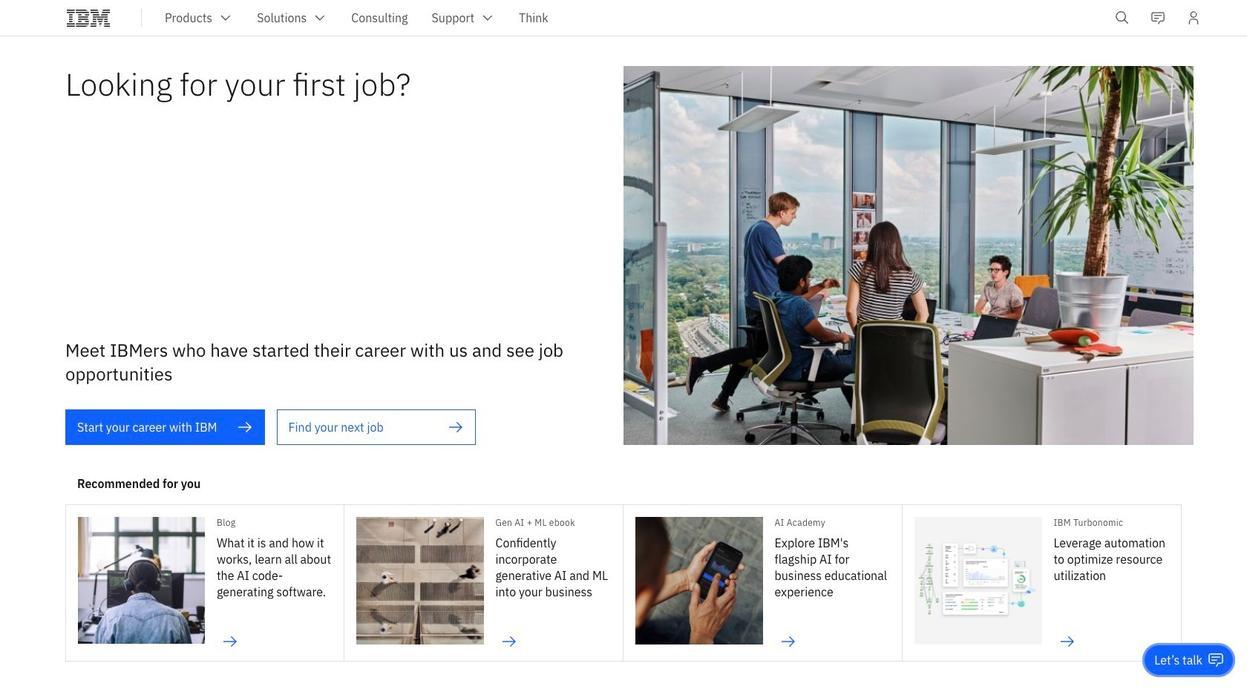 Task type: describe. For each thing, give the bounding box(es) containing it.
let's talk element
[[1154, 652, 1202, 669]]



